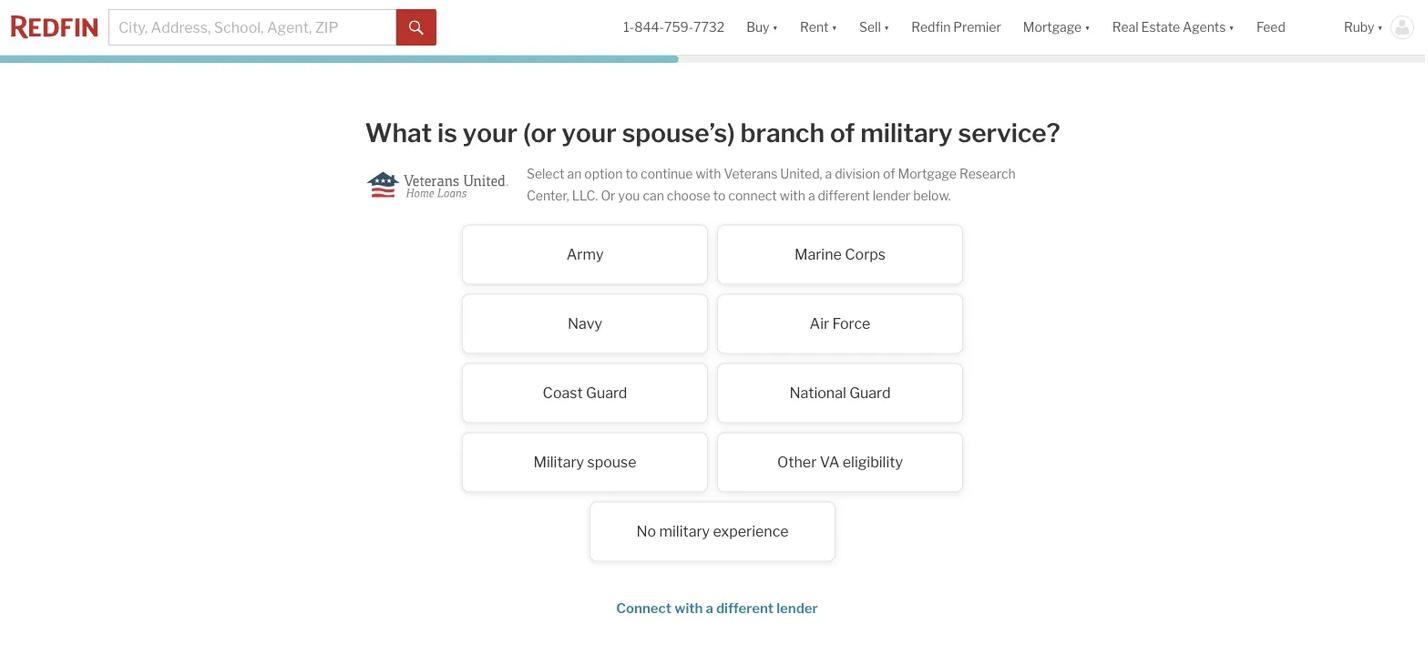Task type: describe. For each thing, give the bounding box(es) containing it.
or
[[601, 188, 616, 203]]

marine corps
[[795, 246, 886, 264]]

real estate agents ▾
[[1113, 19, 1235, 35]]

real estate agents ▾ button
[[1102, 0, 1246, 55]]

rent ▾ button
[[800, 0, 838, 55]]

navy
[[568, 315, 603, 333]]

rent ▾ button
[[789, 0, 849, 55]]

coast
[[543, 384, 583, 402]]

lender
[[777, 600, 818, 617]]

1-844-759-7732 link
[[624, 19, 725, 35]]

with inside what is your (or your spouse's) branch of military service? option group
[[675, 600, 703, 617]]

continue
[[641, 166, 693, 181]]

0 vertical spatial a
[[825, 166, 832, 181]]

of inside the select an option to continue with veterans united, a division of mortgage research center, llc. or you can choose to connect with a different lender below.
[[883, 166, 896, 181]]

can
[[643, 188, 664, 203]]

military
[[660, 523, 710, 541]]

redfin
[[912, 19, 951, 35]]

rent ▾
[[800, 19, 838, 35]]

1 vertical spatial to
[[713, 188, 726, 203]]

marine
[[795, 246, 842, 264]]

select
[[527, 166, 565, 181]]

sell ▾ button
[[860, 0, 890, 55]]

center,
[[527, 188, 569, 203]]

ruby
[[1344, 19, 1375, 35]]

guard for national guard
[[850, 384, 891, 402]]

estate
[[1142, 19, 1180, 35]]

sell ▾ button
[[849, 0, 901, 55]]

mortgage inside the select an option to continue with veterans united, a division of mortgage research center, llc. or you can choose to connect with a different lender below.
[[898, 166, 957, 181]]

division
[[835, 166, 881, 181]]

premier
[[954, 19, 1002, 35]]

1-844-759-7732
[[624, 19, 725, 35]]

(or
[[523, 117, 557, 148]]

real
[[1113, 19, 1139, 35]]

select an option to continue with veterans united, a division of mortgage research center, llc. or you can choose to connect with a different lender below.
[[527, 166, 1016, 203]]

llc.
[[572, 188, 598, 203]]

guard for coast guard
[[586, 384, 628, 402]]

1 vertical spatial a
[[808, 188, 815, 203]]

what is your (or your spouse's) branch of military service? option group
[[348, 225, 1082, 628]]

what is your (or your spouse's) branch of military service?
[[365, 117, 1061, 148]]

mortgage ▾ button
[[1024, 0, 1091, 55]]

mortgage ▾
[[1024, 19, 1091, 35]]

5 ▾ from the left
[[1229, 19, 1235, 35]]

1 vertical spatial with
[[780, 188, 806, 203]]

corps
[[845, 246, 886, 264]]

spouse
[[587, 454, 637, 471]]

lender below.
[[873, 188, 951, 203]]

no military experience
[[637, 523, 789, 541]]

▾ for ruby ▾
[[1378, 19, 1384, 35]]

a inside option group
[[706, 600, 714, 617]]

experience
[[713, 523, 789, 541]]



Task type: locate. For each thing, give the bounding box(es) containing it.
real estate agents ▾ link
[[1113, 0, 1235, 55]]

your right is
[[463, 117, 518, 148]]

759-
[[665, 19, 694, 35]]

guard
[[586, 384, 628, 402], [850, 384, 891, 402]]

1 horizontal spatial to
[[713, 188, 726, 203]]

▾
[[773, 19, 778, 35], [832, 19, 838, 35], [884, 19, 890, 35], [1085, 19, 1091, 35], [1229, 19, 1235, 35], [1378, 19, 1384, 35]]

buy
[[747, 19, 770, 35]]

veterans united home loans image
[[366, 172, 509, 197]]

buy ▾
[[747, 19, 778, 35]]

1 ▾ from the left
[[773, 19, 778, 35]]

▾ right agents at right
[[1229, 19, 1235, 35]]

to
[[626, 166, 638, 181], [713, 188, 726, 203]]

different inside what is your (or your spouse's) branch of military service? option group
[[716, 600, 774, 617]]

▾ for sell ▾
[[884, 19, 890, 35]]

0 vertical spatial mortgage
[[1024, 19, 1082, 35]]

buy ▾ button
[[736, 0, 789, 55]]

of up lender below.
[[883, 166, 896, 181]]

your up option
[[562, 117, 617, 148]]

1 horizontal spatial of
[[883, 166, 896, 181]]

0 vertical spatial to
[[626, 166, 638, 181]]

2 your from the left
[[562, 117, 617, 148]]

mortgage ▾ button
[[1013, 0, 1102, 55]]

is
[[438, 117, 458, 148]]

choose
[[667, 188, 711, 203]]

mortgage left real at the top
[[1024, 19, 1082, 35]]

with
[[696, 166, 721, 181], [780, 188, 806, 203], [675, 600, 703, 617]]

0 vertical spatial different
[[818, 188, 870, 203]]

2 vertical spatial a
[[706, 600, 714, 617]]

2 ▾ from the left
[[832, 19, 838, 35]]

1 vertical spatial different
[[716, 600, 774, 617]]

with up choose
[[696, 166, 721, 181]]

united,
[[781, 166, 823, 181]]

with right connect
[[675, 600, 703, 617]]

connect with a different lender
[[616, 600, 818, 617]]

different
[[818, 188, 870, 203], [716, 600, 774, 617]]

2 guard from the left
[[850, 384, 891, 402]]

a down the united,
[[808, 188, 815, 203]]

research
[[960, 166, 1016, 181]]

different down division
[[818, 188, 870, 203]]

▾ right buy
[[773, 19, 778, 35]]

eligibility
[[843, 454, 903, 471]]

connect
[[616, 600, 672, 617]]

1-
[[624, 19, 635, 35]]

spouse's)
[[622, 117, 735, 148]]

1 vertical spatial mortgage
[[898, 166, 957, 181]]

1 guard from the left
[[586, 384, 628, 402]]

you
[[618, 188, 640, 203]]

an
[[567, 166, 582, 181]]

branch
[[741, 117, 825, 148]]

0 horizontal spatial of
[[830, 117, 855, 148]]

3 ▾ from the left
[[884, 19, 890, 35]]

0 horizontal spatial guard
[[586, 384, 628, 402]]

sell
[[860, 19, 881, 35]]

coast guard
[[543, 384, 628, 402]]

national guard
[[790, 384, 891, 402]]

0 vertical spatial of
[[830, 117, 855, 148]]

▾ left real at the top
[[1085, 19, 1091, 35]]

0 horizontal spatial mortgage
[[898, 166, 957, 181]]

7732
[[694, 19, 725, 35]]

other va eligibility
[[778, 454, 903, 471]]

0 horizontal spatial a
[[706, 600, 714, 617]]

▾ for rent ▾
[[832, 19, 838, 35]]

City, Address, School, Agent, ZIP search field
[[108, 9, 397, 46]]

0 horizontal spatial your
[[463, 117, 518, 148]]

▾ right rent
[[832, 19, 838, 35]]

submit search image
[[409, 21, 424, 35]]

to right choose
[[713, 188, 726, 203]]

with down the united,
[[780, 188, 806, 203]]

air
[[810, 315, 830, 333]]

army
[[567, 246, 604, 264]]

redfin premier
[[912, 19, 1002, 35]]

▾ for buy ▾
[[773, 19, 778, 35]]

mortgage
[[1024, 19, 1082, 35], [898, 166, 957, 181]]

of up division
[[830, 117, 855, 148]]

1 your from the left
[[463, 117, 518, 148]]

mortgage up lender below.
[[898, 166, 957, 181]]

▾ right "ruby"
[[1378, 19, 1384, 35]]

different left lender
[[716, 600, 774, 617]]

no
[[637, 523, 656, 541]]

feed button
[[1246, 0, 1334, 55]]

other
[[778, 454, 817, 471]]

0 horizontal spatial to
[[626, 166, 638, 181]]

a right the united,
[[825, 166, 832, 181]]

1 vertical spatial of
[[883, 166, 896, 181]]

military service?
[[861, 117, 1061, 148]]

what
[[365, 117, 432, 148]]

feed
[[1257, 19, 1286, 35]]

to up you
[[626, 166, 638, 181]]

of
[[830, 117, 855, 148], [883, 166, 896, 181]]

buy ▾ button
[[747, 0, 778, 55]]

veterans
[[724, 166, 778, 181]]

option
[[585, 166, 623, 181]]

▾ for mortgage ▾
[[1085, 19, 1091, 35]]

844-
[[635, 19, 665, 35]]

military spouse
[[534, 454, 637, 471]]

air force
[[810, 315, 871, 333]]

1 horizontal spatial guard
[[850, 384, 891, 402]]

redfin premier button
[[901, 0, 1013, 55]]

1 horizontal spatial mortgage
[[1024, 19, 1082, 35]]

sell ▾
[[860, 19, 890, 35]]

a
[[825, 166, 832, 181], [808, 188, 815, 203], [706, 600, 714, 617]]

1 horizontal spatial different
[[818, 188, 870, 203]]

connect
[[729, 188, 777, 203]]

0 horizontal spatial different
[[716, 600, 774, 617]]

different inside the select an option to continue with veterans united, a division of mortgage research center, llc. or you can choose to connect with a different lender below.
[[818, 188, 870, 203]]

4 ▾ from the left
[[1085, 19, 1091, 35]]

mortgage inside mortgage ▾ dropdown button
[[1024, 19, 1082, 35]]

2 vertical spatial with
[[675, 600, 703, 617]]

national
[[790, 384, 847, 402]]

1 horizontal spatial a
[[808, 188, 815, 203]]

military
[[534, 454, 584, 471]]

6 ▾ from the left
[[1378, 19, 1384, 35]]

guard right the coast
[[586, 384, 628, 402]]

rent
[[800, 19, 829, 35]]

va
[[820, 454, 840, 471]]

guard right national
[[850, 384, 891, 402]]

ruby ▾
[[1344, 19, 1384, 35]]

1 horizontal spatial your
[[562, 117, 617, 148]]

2 horizontal spatial a
[[825, 166, 832, 181]]

your
[[463, 117, 518, 148], [562, 117, 617, 148]]

0 vertical spatial with
[[696, 166, 721, 181]]

agents
[[1183, 19, 1226, 35]]

▾ right sell on the top
[[884, 19, 890, 35]]

force
[[833, 315, 871, 333]]

a right connect
[[706, 600, 714, 617]]



Task type: vqa. For each thing, say whether or not it's contained in the screenshot.
2nd your from left
yes



